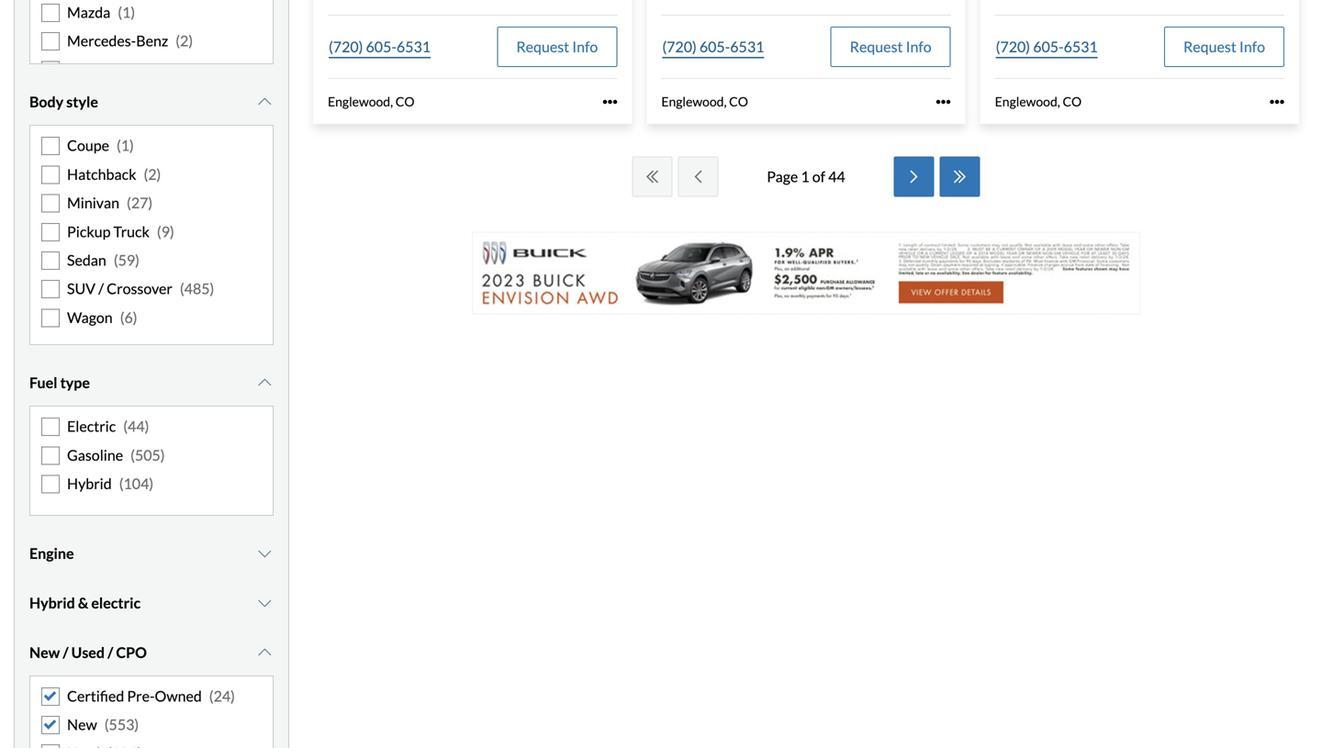 Task type: locate. For each thing, give the bounding box(es) containing it.
/ left cpo
[[107, 643, 113, 661]]

0 horizontal spatial englewood,
[[328, 94, 393, 109]]

2 (720) 605-6531 from the left
[[662, 38, 764, 56]]

1 horizontal spatial (720)
[[662, 38, 697, 56]]

0 horizontal spatial request info
[[516, 38, 598, 56]]

of
[[812, 168, 825, 186]]

2 request info from the left
[[850, 38, 932, 56]]

ellipsis h image for first request info button from the right
[[1270, 94, 1284, 109]]

chevron down image for electric (44)
[[256, 376, 274, 390]]

1 info from the left
[[572, 38, 598, 56]]

(2)
[[176, 32, 193, 50], [144, 165, 161, 183]]

2 horizontal spatial (720)
[[996, 38, 1030, 56]]

1 vertical spatial chevron down image
[[256, 596, 274, 610]]

1 vertical spatial hybrid
[[29, 594, 75, 612]]

gasoline (505)
[[67, 446, 165, 464]]

(720) 605-6531 for third request info button from the right
[[329, 38, 431, 56]]

ellipsis h image
[[936, 94, 951, 109]]

hybrid for hybrid & electric
[[29, 594, 75, 612]]

body
[[29, 93, 64, 111]]

type
[[60, 374, 90, 392]]

request info
[[516, 38, 598, 56], [850, 38, 932, 56], [1183, 38, 1265, 56]]

mercedes-benz (2)
[[67, 32, 193, 50]]

ellipsis h image
[[603, 94, 617, 109], [1270, 94, 1284, 109]]

3 (720) 605-6531 button from the left
[[995, 27, 1099, 67]]

request
[[516, 38, 569, 56], [850, 38, 903, 56], [1183, 38, 1237, 56]]

/ left used
[[63, 643, 68, 661]]

0 horizontal spatial (720) 605-6531
[[329, 38, 431, 56]]

3 request info from the left
[[1183, 38, 1265, 56]]

1 horizontal spatial 605-
[[699, 38, 730, 56]]

(1) up hatchback (2)
[[117, 137, 134, 154]]

info for second request info button from the right
[[906, 38, 932, 56]]

new inside dropdown button
[[29, 643, 60, 661]]

2 horizontal spatial request info button
[[1164, 27, 1284, 67]]

0 horizontal spatial ellipsis h image
[[603, 94, 617, 109]]

0 vertical spatial hybrid
[[67, 475, 112, 493]]

mazda (1)
[[67, 3, 135, 21]]

1 (720) from the left
[[329, 38, 363, 56]]

3 6531 from the left
[[1064, 38, 1098, 56]]

0 horizontal spatial (2)
[[144, 165, 161, 183]]

(720) 605-6531
[[329, 38, 431, 56], [662, 38, 764, 56], [996, 38, 1098, 56]]

engine
[[29, 544, 74, 562]]

electric
[[67, 417, 116, 435]]

englewood,
[[328, 94, 393, 109], [661, 94, 727, 109], [995, 94, 1060, 109]]

2 horizontal spatial (720) 605-6531
[[996, 38, 1098, 56]]

2 horizontal spatial englewood,
[[995, 94, 1060, 109]]

3 chevron down image from the top
[[256, 645, 274, 660]]

2 horizontal spatial request
[[1183, 38, 1237, 56]]

1 horizontal spatial co
[[729, 94, 748, 109]]

1 englewood, co from the left
[[328, 94, 415, 109]]

3 request info button from the left
[[1164, 27, 1284, 67]]

2 horizontal spatial (720) 605-6531 button
[[995, 27, 1099, 67]]

0 horizontal spatial co
[[396, 94, 415, 109]]

wagon (6)
[[67, 308, 137, 326]]

0 horizontal spatial new
[[29, 643, 60, 661]]

1 horizontal spatial request info button
[[831, 27, 951, 67]]

0 horizontal spatial englewood, co
[[328, 94, 415, 109]]

(1) up mercedes-benz (2)
[[118, 3, 135, 21]]

info
[[572, 38, 598, 56], [906, 38, 932, 56], [1239, 38, 1265, 56]]

1 horizontal spatial englewood,
[[661, 94, 727, 109]]

chevron down image inside fuel type dropdown button
[[256, 376, 274, 390]]

crossover
[[107, 280, 172, 298]]

1 (720) 605-6531 from the left
[[329, 38, 431, 56]]

co
[[396, 94, 415, 109], [729, 94, 748, 109], [1063, 94, 1082, 109]]

1 chevron down image from the top
[[256, 95, 274, 109]]

request info for third request info button from the right
[[516, 38, 598, 56]]

/
[[98, 280, 104, 298], [63, 643, 68, 661], [107, 643, 113, 661]]

1 vertical spatial new
[[67, 716, 97, 734]]

(9)
[[157, 222, 174, 240]]

request info for second request info button from the right
[[850, 38, 932, 56]]

2 englewood, co from the left
[[661, 94, 748, 109]]

1 ellipsis h image from the left
[[603, 94, 617, 109]]

3 (720) 605-6531 from the left
[[996, 38, 1098, 56]]

(2) right 'benz'
[[176, 32, 193, 50]]

chevron down image inside body style 'dropdown button'
[[256, 95, 274, 109]]

1 horizontal spatial (720) 605-6531
[[662, 38, 764, 56]]

2 chevron down image from the top
[[256, 546, 274, 561]]

coupe (1)
[[67, 137, 134, 154]]

1 request info from the left
[[516, 38, 598, 56]]

1 chevron down image from the top
[[256, 376, 274, 390]]

1 co from the left
[[396, 94, 415, 109]]

(720) 605-6531 button
[[328, 27, 432, 67], [661, 27, 765, 67], [995, 27, 1099, 67]]

2 horizontal spatial co
[[1063, 94, 1082, 109]]

request info button
[[497, 27, 617, 67], [831, 27, 951, 67], [1164, 27, 1284, 67]]

(1)
[[118, 3, 135, 21], [142, 60, 159, 78], [117, 137, 134, 154]]

pickup truck (9)
[[67, 222, 174, 240]]

2 (720) 605-6531 button from the left
[[661, 27, 765, 67]]

mitsubishi (1)
[[67, 60, 159, 78]]

suv
[[67, 280, 96, 298]]

electric (44)
[[67, 417, 149, 435]]

1 horizontal spatial 6531
[[730, 38, 764, 56]]

2 vertical spatial chevron down image
[[256, 645, 274, 660]]

new for new (553)
[[67, 716, 97, 734]]

2 horizontal spatial 605-
[[1033, 38, 1064, 56]]

(1) for mazda (1)
[[118, 3, 135, 21]]

info for first request info button from the right
[[1239, 38, 1265, 56]]

2 605- from the left
[[699, 38, 730, 56]]

2 info from the left
[[906, 38, 932, 56]]

2 vertical spatial (1)
[[117, 137, 134, 154]]

(720)
[[329, 38, 363, 56], [662, 38, 697, 56], [996, 38, 1030, 56]]

chevron right image
[[905, 170, 923, 184]]

0 vertical spatial new
[[29, 643, 60, 661]]

1 horizontal spatial request info
[[850, 38, 932, 56]]

0 vertical spatial chevron down image
[[256, 376, 274, 390]]

chevron down image
[[256, 376, 274, 390], [256, 546, 274, 561], [256, 645, 274, 660]]

new down certified
[[67, 716, 97, 734]]

hybrid
[[67, 475, 112, 493], [29, 594, 75, 612]]

2 (720) from the left
[[662, 38, 697, 56]]

wagon
[[67, 308, 113, 326]]

0 vertical spatial (1)
[[118, 3, 135, 21]]

2 horizontal spatial info
[[1239, 38, 1265, 56]]

2 request info button from the left
[[831, 27, 951, 67]]

2 request from the left
[[850, 38, 903, 56]]

info for third request info button from the right
[[572, 38, 598, 56]]

1 horizontal spatial (2)
[[176, 32, 193, 50]]

hybrid for hybrid (104)
[[67, 475, 112, 493]]

(44)
[[123, 417, 149, 435]]

(2) up (27)
[[144, 165, 161, 183]]

chevron down image
[[256, 95, 274, 109], [256, 596, 274, 610]]

0 vertical spatial (2)
[[176, 32, 193, 50]]

(1) down 'benz'
[[142, 60, 159, 78]]

owned
[[155, 687, 202, 705]]

hybrid down gasoline
[[67, 475, 112, 493]]

sedan
[[67, 251, 106, 269]]

2 horizontal spatial englewood, co
[[995, 94, 1082, 109]]

chevron double right image
[[951, 170, 969, 184]]

0 horizontal spatial (720) 605-6531 button
[[328, 27, 432, 67]]

3 englewood, co from the left
[[995, 94, 1082, 109]]

(505)
[[131, 446, 165, 464]]

2 horizontal spatial 6531
[[1064, 38, 1098, 56]]

1 horizontal spatial ellipsis h image
[[1270, 94, 1284, 109]]

sedan (59)
[[67, 251, 140, 269]]

3 info from the left
[[1239, 38, 1265, 56]]

1 (720) 605-6531 button from the left
[[328, 27, 432, 67]]

1 request from the left
[[516, 38, 569, 56]]

1 605- from the left
[[366, 38, 397, 56]]

1 horizontal spatial (720) 605-6531 button
[[661, 27, 765, 67]]

new
[[29, 643, 60, 661], [67, 716, 97, 734]]

ellipsis h image for third request info button from the right
[[603, 94, 617, 109]]

(720) 605-6531 button for second request info button from the right
[[661, 27, 765, 67]]

(6)
[[120, 308, 137, 326]]

hybrid left &
[[29, 594, 75, 612]]

advertisement region
[[472, 232, 1140, 315]]

1 horizontal spatial /
[[98, 280, 104, 298]]

pickup
[[67, 222, 111, 240]]

englewood, co
[[328, 94, 415, 109], [661, 94, 748, 109], [995, 94, 1082, 109]]

0 horizontal spatial request info button
[[497, 27, 617, 67]]

0 horizontal spatial request
[[516, 38, 569, 56]]

englewood, co for (720) 605-6531 button for first request info button from the right
[[995, 94, 1082, 109]]

/ right 'suv'
[[98, 280, 104, 298]]

hybrid inside dropdown button
[[29, 594, 75, 612]]

fuel type
[[29, 374, 90, 392]]

1 horizontal spatial englewood, co
[[661, 94, 748, 109]]

3 605- from the left
[[1033, 38, 1064, 56]]

1 horizontal spatial new
[[67, 716, 97, 734]]

605- for (720) 605-6531 button related to second request info button from the right
[[699, 38, 730, 56]]

hybrid (104)
[[67, 475, 153, 493]]

(1) for mitsubishi (1)
[[142, 60, 159, 78]]

0 vertical spatial chevron down image
[[256, 95, 274, 109]]

fuel type button
[[29, 360, 274, 406]]

new for new / used / cpo
[[29, 643, 60, 661]]

coupe
[[67, 137, 109, 154]]

2 ellipsis h image from the left
[[1270, 94, 1284, 109]]

0 horizontal spatial 605-
[[366, 38, 397, 56]]

0 horizontal spatial info
[[572, 38, 598, 56]]

new left used
[[29, 643, 60, 661]]

0 horizontal spatial 6531
[[397, 38, 431, 56]]

(720) 605-6531 button for third request info button from the right
[[328, 27, 432, 67]]

605- for (720) 605-6531 button related to third request info button from the right
[[366, 38, 397, 56]]

1 vertical spatial (2)
[[144, 165, 161, 183]]

2 chevron down image from the top
[[256, 596, 274, 610]]

3 (720) from the left
[[996, 38, 1030, 56]]

1 vertical spatial chevron down image
[[256, 546, 274, 561]]

0 horizontal spatial /
[[63, 643, 68, 661]]

chevron down image inside new / used / cpo dropdown button
[[256, 645, 274, 660]]

(553)
[[104, 716, 139, 734]]

0 horizontal spatial (720)
[[329, 38, 363, 56]]

hatchback
[[67, 165, 136, 183]]

1 vertical spatial (1)
[[142, 60, 159, 78]]

1 horizontal spatial info
[[906, 38, 932, 56]]

6531
[[397, 38, 431, 56], [730, 38, 764, 56], [1064, 38, 1098, 56]]

chevron down image inside hybrid & electric dropdown button
[[256, 596, 274, 610]]

2 horizontal spatial request info
[[1183, 38, 1265, 56]]

1 horizontal spatial request
[[850, 38, 903, 56]]

605-
[[366, 38, 397, 56], [699, 38, 730, 56], [1033, 38, 1064, 56]]

certified
[[67, 687, 124, 705]]



Task type: describe. For each thing, give the bounding box(es) containing it.
chevron down image for certified pre-owned (24)
[[256, 645, 274, 660]]

body style
[[29, 93, 98, 111]]

(104)
[[119, 475, 153, 493]]

2 englewood, from the left
[[661, 94, 727, 109]]

/ for new
[[63, 643, 68, 661]]

(485)
[[180, 280, 214, 298]]

chevron left image
[[689, 170, 707, 184]]

1 englewood, from the left
[[328, 94, 393, 109]]

(27)
[[127, 194, 153, 212]]

44
[[828, 168, 845, 186]]

englewood, co for (720) 605-6531 button related to third request info button from the right
[[328, 94, 415, 109]]

2 co from the left
[[729, 94, 748, 109]]

hybrid & electric button
[[29, 580, 274, 626]]

minivan
[[67, 194, 119, 212]]

(720) for third request info button from the right
[[329, 38, 363, 56]]

hatchback (2)
[[67, 165, 161, 183]]

chevron down image for hybrid & electric
[[256, 596, 274, 610]]

style
[[66, 93, 98, 111]]

page 1 of 44
[[767, 168, 845, 186]]

3 co from the left
[[1063, 94, 1082, 109]]

/ for suv
[[98, 280, 104, 298]]

2 horizontal spatial /
[[107, 643, 113, 661]]

mitsubishi
[[67, 60, 135, 78]]

cpo
[[116, 643, 147, 661]]

chevron double left image
[[643, 170, 661, 184]]

(24)
[[209, 687, 235, 705]]

used
[[71, 643, 105, 661]]

truck
[[113, 222, 150, 240]]

(720) 605-6531 button for first request info button from the right
[[995, 27, 1099, 67]]

electric
[[91, 594, 141, 612]]

3 request from the left
[[1183, 38, 1237, 56]]

(720) 605-6531 for first request info button from the right
[[996, 38, 1098, 56]]

(720) 605-6531 for second request info button from the right
[[662, 38, 764, 56]]

certified pre-owned (24)
[[67, 687, 235, 705]]

request info for first request info button from the right
[[1183, 38, 1265, 56]]

fuel
[[29, 374, 57, 392]]

605- for (720) 605-6531 button for first request info button from the right
[[1033, 38, 1064, 56]]

1 6531 from the left
[[397, 38, 431, 56]]

englewood, co for (720) 605-6531 button related to second request info button from the right
[[661, 94, 748, 109]]

(59)
[[114, 251, 140, 269]]

2 6531 from the left
[[730, 38, 764, 56]]

pre-
[[127, 687, 155, 705]]

(1) for coupe (1)
[[117, 137, 134, 154]]

new (553)
[[67, 716, 139, 734]]

body style button
[[29, 79, 274, 125]]

1 request info button from the left
[[497, 27, 617, 67]]

&
[[78, 594, 88, 612]]

1
[[801, 168, 810, 186]]

mercedes-
[[67, 32, 136, 50]]

hybrid & electric
[[29, 594, 141, 612]]

3 englewood, from the left
[[995, 94, 1060, 109]]

page
[[767, 168, 798, 186]]

suv / crossover (485)
[[67, 280, 214, 298]]

benz
[[136, 32, 168, 50]]

gasoline
[[67, 446, 123, 464]]

chevron down image inside engine dropdown button
[[256, 546, 274, 561]]

new / used / cpo
[[29, 643, 147, 661]]

new / used / cpo button
[[29, 630, 274, 676]]

(720) for second request info button from the right
[[662, 38, 697, 56]]

chevron down image for body style
[[256, 95, 274, 109]]

engine button
[[29, 530, 274, 576]]

(720) for first request info button from the right
[[996, 38, 1030, 56]]

minivan (27)
[[67, 194, 153, 212]]

mazda
[[67, 3, 110, 21]]



Task type: vqa. For each thing, say whether or not it's contained in the screenshot.
1st (720) from the right
yes



